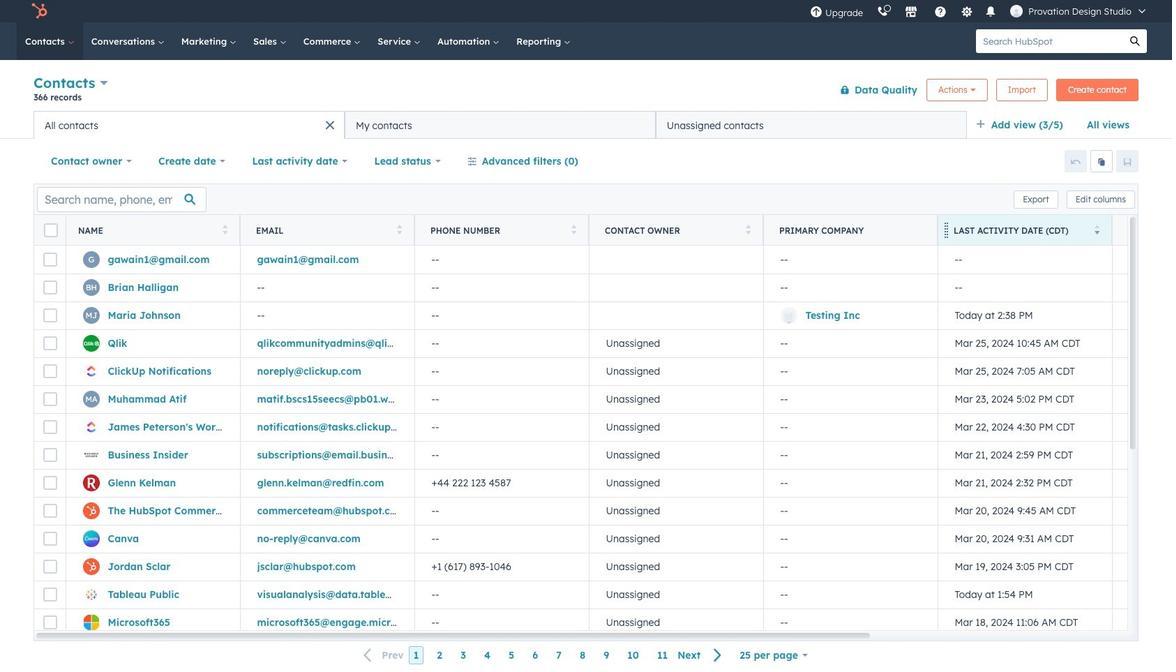 Task type: describe. For each thing, give the bounding box(es) containing it.
press to sort. image for 1st press to sort. element from the left
[[222, 224, 228, 234]]

Search HubSpot search field
[[977, 29, 1124, 53]]

pagination navigation
[[356, 646, 731, 665]]

1 press to sort. element from the left
[[222, 224, 228, 236]]

Search name, phone, email addresses, or company search field
[[37, 187, 207, 212]]

press to sort. image for 1st press to sort. element from the right
[[1095, 224, 1100, 234]]



Task type: locate. For each thing, give the bounding box(es) containing it.
2 press to sort. element from the left
[[397, 224, 402, 236]]

press to sort. image
[[571, 224, 577, 234], [1095, 224, 1100, 234]]

press to sort. image for second press to sort. element
[[397, 224, 402, 234]]

3 press to sort. element from the left
[[571, 224, 577, 236]]

2 press to sort. image from the left
[[397, 224, 402, 234]]

press to sort. image for 2nd press to sort. element from right
[[746, 224, 751, 234]]

1 horizontal spatial press to sort. image
[[397, 224, 402, 234]]

1 horizontal spatial press to sort. image
[[1095, 224, 1100, 234]]

0 horizontal spatial press to sort. image
[[222, 224, 228, 234]]

3 press to sort. image from the left
[[746, 224, 751, 234]]

column header
[[764, 215, 939, 246]]

0 horizontal spatial press to sort. image
[[571, 224, 577, 234]]

james peterson image
[[1011, 5, 1023, 17]]

press to sort. image for 3rd press to sort. element from right
[[571, 224, 577, 234]]

menu
[[804, 0, 1156, 22]]

marketplaces image
[[906, 6, 918, 19]]

2 horizontal spatial press to sort. image
[[746, 224, 751, 234]]

press to sort. element
[[222, 224, 228, 236], [397, 224, 402, 236], [571, 224, 577, 236], [746, 224, 751, 236], [1095, 224, 1100, 236]]

5 press to sort. element from the left
[[1095, 224, 1100, 236]]

4 press to sort. element from the left
[[746, 224, 751, 236]]

press to sort. image
[[222, 224, 228, 234], [397, 224, 402, 234], [746, 224, 751, 234]]

1 press to sort. image from the left
[[222, 224, 228, 234]]

2 press to sort. image from the left
[[1095, 224, 1100, 234]]

1 press to sort. image from the left
[[571, 224, 577, 234]]

banner
[[34, 72, 1139, 111]]



Task type: vqa. For each thing, say whether or not it's contained in the screenshot.
the remove
no



